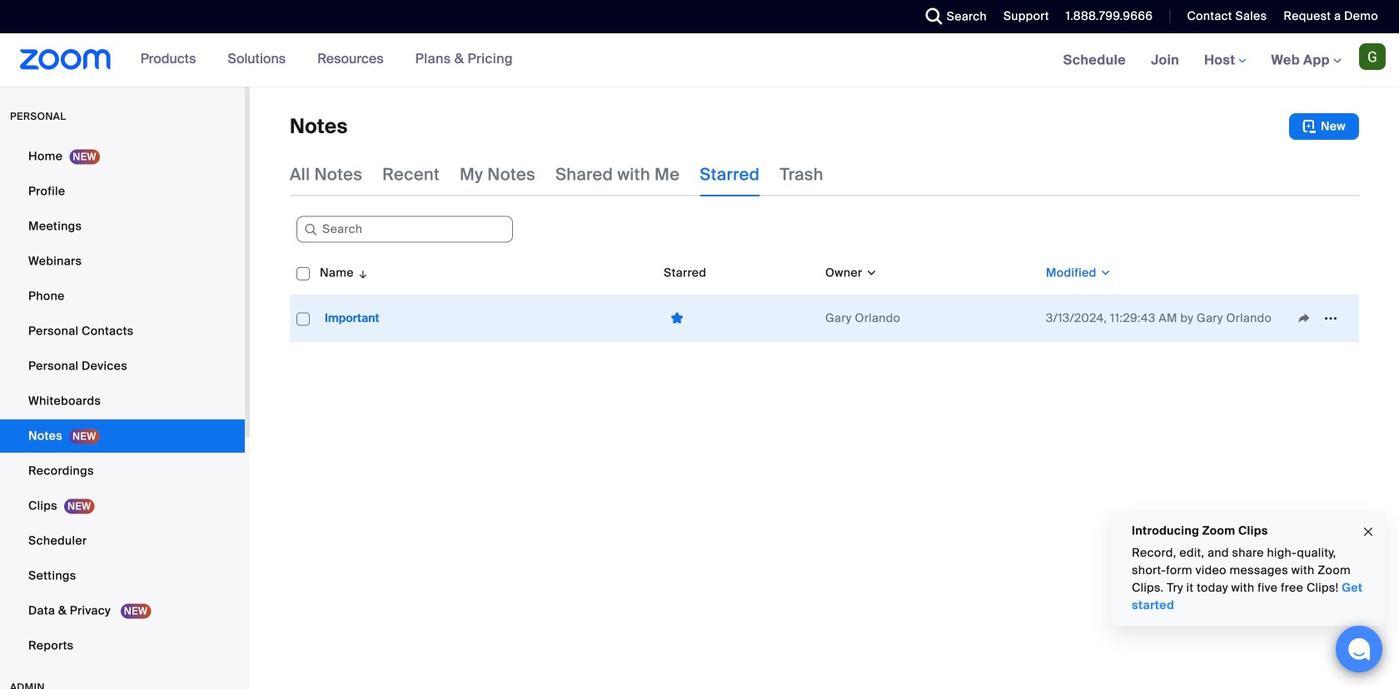 Task type: describe. For each thing, give the bounding box(es) containing it.
product information navigation
[[128, 33, 526, 87]]

personal menu menu
[[0, 140, 245, 665]]

Search text field
[[297, 216, 513, 243]]

profile picture image
[[1360, 43, 1387, 70]]

close image
[[1362, 523, 1376, 542]]

zoom logo image
[[20, 49, 111, 70]]

share image
[[1292, 311, 1318, 326]]



Task type: vqa. For each thing, say whether or not it's contained in the screenshot.
'arrow down' image
yes



Task type: locate. For each thing, give the bounding box(es) containing it.
application
[[290, 252, 1360, 342], [664, 306, 812, 332], [1292, 306, 1353, 331]]

down image
[[1097, 265, 1113, 282]]

meetings navigation
[[1051, 33, 1400, 88]]

banner
[[0, 33, 1400, 88]]

more options for important image
[[1318, 311, 1345, 326]]

open chat image
[[1348, 638, 1372, 662], [1348, 638, 1372, 662]]

tabs of all notes page tab list
[[290, 153, 824, 197]]

arrow down image
[[354, 263, 369, 283]]



